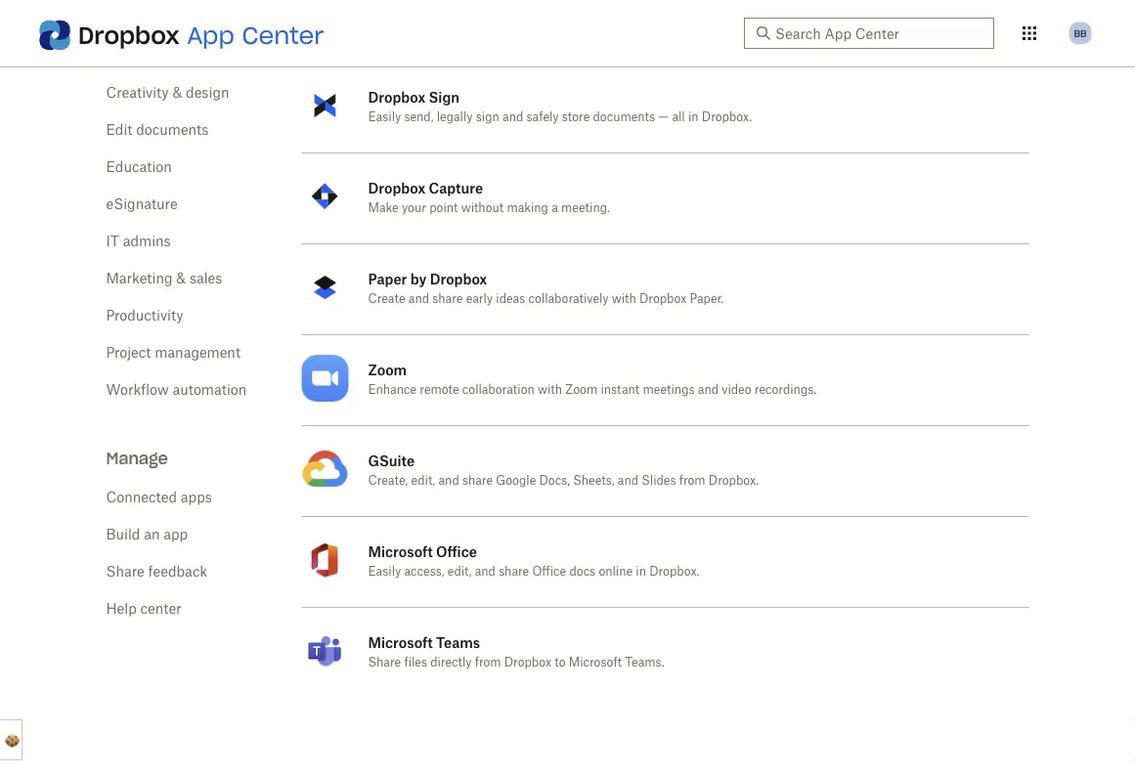 Task type: describe. For each thing, give the bounding box(es) containing it.
enhance
[[368, 384, 417, 396]]

easily for dropbox sign
[[368, 111, 401, 123]]

documents inside dropbox sign easily send, legally sign and safely store documents — all in dropbox.
[[593, 111, 655, 123]]

management
[[155, 346, 240, 360]]

a
[[552, 202, 558, 214]]

manage
[[106, 448, 168, 468]]

share feedback link
[[106, 565, 207, 579]]

1 horizontal spatial office
[[532, 566, 566, 578]]

& for sales
[[176, 272, 186, 285]]

Search App Center text field
[[775, 22, 983, 44]]

it
[[106, 235, 119, 248]]

teams
[[436, 634, 480, 651]]

productivity
[[106, 309, 183, 323]]

help center
[[106, 602, 181, 616]]

sign
[[476, 111, 499, 123]]

workflow automation
[[106, 383, 247, 397]]

edit, inside gsuite create, edit, and share google docs, sheets, and slides from dropbox.
[[411, 475, 435, 487]]

an
[[144, 528, 160, 542]]

dropbox. for gsuite
[[709, 475, 759, 487]]

connected apps link
[[106, 491, 212, 505]]

zoom enhance remote collaboration with zoom instant meetings and video recordings.
[[368, 361, 817, 396]]

edit, inside microsoft office easily access, edit, and share office docs online in dropbox.
[[448, 566, 472, 578]]

and inside dropbox sign easily send, legally sign and safely store documents — all in dropbox.
[[503, 111, 523, 123]]

google
[[496, 475, 536, 487]]

early
[[466, 293, 493, 305]]

recordings.
[[755, 384, 817, 396]]

directly
[[430, 657, 472, 669]]

point
[[429, 202, 458, 214]]

education link
[[106, 160, 172, 174]]

project management
[[106, 346, 240, 360]]

dropbox sign easily send, legally sign and safely store documents — all in dropbox.
[[368, 88, 752, 123]]

capture
[[429, 179, 483, 196]]

edit
[[106, 123, 132, 137]]

bb
[[1074, 27, 1087, 39]]

dropbox. for microsoft office
[[649, 566, 700, 578]]

build an app link
[[106, 528, 188, 542]]

sheets,
[[573, 475, 615, 487]]

make
[[368, 202, 399, 214]]

slides
[[642, 475, 676, 487]]

microsoft for microsoft office
[[368, 543, 433, 560]]

help
[[106, 602, 137, 616]]

files
[[404, 657, 427, 669]]

it admins link
[[106, 235, 171, 248]]

legally
[[437, 111, 473, 123]]

making
[[507, 202, 548, 214]]

video
[[722, 384, 751, 396]]

build
[[106, 528, 140, 542]]

and inside microsoft office easily access, edit, and share office docs online in dropbox.
[[475, 566, 496, 578]]

paper by dropbox create and share early ideas collaboratively with dropbox paper.
[[368, 270, 724, 305]]

0 vertical spatial office
[[436, 543, 477, 560]]

from inside microsoft teams share files directly from dropbox to microsoft teams.
[[475, 657, 501, 669]]

create,
[[368, 475, 408, 487]]

microsoft teams share files directly from dropbox to microsoft teams.
[[368, 634, 664, 669]]

creativity & design
[[106, 86, 229, 100]]

paper.
[[690, 293, 724, 305]]

with inside zoom enhance remote collaboration with zoom instant meetings and video recordings.
[[538, 384, 562, 396]]

collaboratively
[[529, 293, 609, 305]]

and right the create,
[[438, 475, 459, 487]]

instant
[[601, 384, 640, 396]]

project management link
[[106, 346, 240, 360]]

connected
[[106, 491, 177, 505]]

design
[[186, 86, 229, 100]]

0 vertical spatial share
[[106, 565, 144, 579]]

without
[[461, 202, 504, 214]]

bb button
[[1065, 18, 1096, 49]]

create
[[368, 293, 405, 305]]

esignature link
[[106, 198, 178, 211]]

connected apps
[[106, 491, 212, 505]]

microsoft for microsoft teams
[[368, 634, 433, 651]]

dropbox inside dropbox sign easily send, legally sign and safely store documents — all in dropbox.
[[368, 88, 425, 105]]

communication
[[106, 49, 211, 63]]

accounting & finance link
[[106, 12, 246, 25]]

from inside gsuite create, edit, and share google docs, sheets, and slides from dropbox.
[[679, 475, 706, 487]]

center
[[140, 602, 181, 616]]

productivity link
[[106, 309, 183, 323]]

access,
[[404, 566, 444, 578]]



Task type: locate. For each thing, give the bounding box(es) containing it.
1 horizontal spatial zoom
[[565, 384, 598, 396]]

docs,
[[539, 475, 570, 487]]

dropbox. right the all
[[702, 111, 752, 123]]

dropbox. inside dropbox sign easily send, legally sign and safely store documents — all in dropbox.
[[702, 111, 752, 123]]

and right access,
[[475, 566, 496, 578]]

creativity
[[106, 86, 169, 100]]

1 vertical spatial with
[[538, 384, 562, 396]]

1 vertical spatial easily
[[368, 566, 401, 578]]

documents
[[593, 111, 655, 123], [136, 123, 209, 137]]

1 vertical spatial zoom
[[565, 384, 598, 396]]

& for finance
[[185, 12, 194, 25]]

dropbox app center
[[78, 20, 324, 50]]

meetings
[[643, 384, 695, 396]]

store
[[562, 111, 590, 123]]

easily for microsoft office
[[368, 566, 401, 578]]

0 vertical spatial share
[[432, 293, 463, 305]]

in
[[688, 111, 699, 123], [636, 566, 646, 578]]

2 vertical spatial &
[[176, 272, 186, 285]]

easily left send,
[[368, 111, 401, 123]]

&
[[185, 12, 194, 25], [173, 86, 182, 100], [176, 272, 186, 285]]

share inside microsoft teams share files directly from dropbox to microsoft teams.
[[368, 657, 401, 669]]

apps
[[181, 491, 212, 505]]

and left slides
[[618, 475, 639, 487]]

0 horizontal spatial in
[[636, 566, 646, 578]]

zoom left instant
[[565, 384, 598, 396]]

in inside microsoft office easily access, edit, and share office docs online in dropbox.
[[636, 566, 646, 578]]

share left files
[[368, 657, 401, 669]]

teams.
[[625, 657, 664, 669]]

0 horizontal spatial share
[[106, 565, 144, 579]]

0 vertical spatial dropbox.
[[702, 111, 752, 123]]

0 vertical spatial &
[[185, 12, 194, 25]]

help center link
[[106, 602, 181, 616]]

dropbox. inside gsuite create, edit, and share google docs, sheets, and slides from dropbox.
[[709, 475, 759, 487]]

2 vertical spatial microsoft
[[569, 657, 622, 669]]

0 horizontal spatial with
[[538, 384, 562, 396]]

1 horizontal spatial edit,
[[448, 566, 472, 578]]

education
[[106, 160, 172, 174]]

project
[[106, 346, 151, 360]]

easily inside microsoft office easily access, edit, and share office docs online in dropbox.
[[368, 566, 401, 578]]

share inside microsoft office easily access, edit, and share office docs online in dropbox.
[[499, 566, 529, 578]]

1 horizontal spatial documents
[[593, 111, 655, 123]]

online
[[599, 566, 633, 578]]

app
[[164, 528, 188, 542]]

0 vertical spatial in
[[688, 111, 699, 123]]

all
[[672, 111, 685, 123]]

app
[[187, 20, 234, 50]]

1 vertical spatial edit,
[[448, 566, 472, 578]]

gsuite
[[368, 452, 415, 469]]

share down 'build' at the left
[[106, 565, 144, 579]]

admins
[[123, 235, 171, 248]]

automation
[[172, 383, 247, 397]]

sales
[[190, 272, 222, 285]]

& left the sales
[[176, 272, 186, 285]]

marketing
[[106, 272, 173, 285]]

ideas
[[496, 293, 525, 305]]

dropbox. right slides
[[709, 475, 759, 487]]

in right the all
[[688, 111, 699, 123]]

0 horizontal spatial edit,
[[411, 475, 435, 487]]

marketing & sales
[[106, 272, 222, 285]]

documents down creativity & design link
[[136, 123, 209, 137]]

easily inside dropbox sign easily send, legally sign and safely store documents — all in dropbox.
[[368, 111, 401, 123]]

edit documents
[[106, 123, 209, 137]]

dropbox. right online
[[649, 566, 700, 578]]

workflow automation link
[[106, 383, 247, 397]]

1 horizontal spatial share
[[368, 657, 401, 669]]

1 vertical spatial dropbox.
[[709, 475, 759, 487]]

dropbox capture make your point without making a meeting.
[[368, 179, 610, 214]]

0 vertical spatial edit,
[[411, 475, 435, 487]]

1 vertical spatial share
[[462, 475, 493, 487]]

share inside paper by dropbox create and share early ideas collaboratively with dropbox paper.
[[432, 293, 463, 305]]

easily left access,
[[368, 566, 401, 578]]

0 vertical spatial with
[[612, 293, 636, 305]]

your
[[402, 202, 426, 214]]

—
[[658, 111, 669, 123]]

share left "early"
[[432, 293, 463, 305]]

documents left —
[[593, 111, 655, 123]]

communication link
[[106, 49, 211, 63]]

2 easily from the top
[[368, 566, 401, 578]]

by
[[410, 270, 427, 287]]

edit,
[[411, 475, 435, 487], [448, 566, 472, 578]]

and left video
[[698, 384, 719, 396]]

share left google
[[462, 475, 493, 487]]

0 horizontal spatial office
[[436, 543, 477, 560]]

dropbox inside dropbox capture make your point without making a meeting.
[[368, 179, 425, 196]]

esignature
[[106, 198, 178, 211]]

dropbox.
[[702, 111, 752, 123], [709, 475, 759, 487], [649, 566, 700, 578]]

0 vertical spatial from
[[679, 475, 706, 487]]

from right slides
[[679, 475, 706, 487]]

1 horizontal spatial in
[[688, 111, 699, 123]]

from down teams
[[475, 657, 501, 669]]

edit documents link
[[106, 123, 209, 137]]

workflow
[[106, 383, 169, 397]]

1 easily from the top
[[368, 111, 401, 123]]

share
[[432, 293, 463, 305], [462, 475, 493, 487], [499, 566, 529, 578]]

microsoft office easily access, edit, and share office docs online in dropbox.
[[368, 543, 700, 578]]

with inside paper by dropbox create and share early ideas collaboratively with dropbox paper.
[[612, 293, 636, 305]]

in right online
[[636, 566, 646, 578]]

dropbox inside microsoft teams share files directly from dropbox to microsoft teams.
[[504, 657, 551, 669]]

& left finance
[[185, 12, 194, 25]]

2 vertical spatial dropbox.
[[649, 566, 700, 578]]

collaboration
[[462, 384, 535, 396]]

1 vertical spatial office
[[532, 566, 566, 578]]

office up access,
[[436, 543, 477, 560]]

to
[[555, 657, 566, 669]]

it admins
[[106, 235, 171, 248]]

1 vertical spatial from
[[475, 657, 501, 669]]

0 horizontal spatial documents
[[136, 123, 209, 137]]

edit, right access,
[[448, 566, 472, 578]]

1 vertical spatial in
[[636, 566, 646, 578]]

accounting
[[106, 12, 181, 25]]

& left design
[[173, 86, 182, 100]]

share left docs
[[499, 566, 529, 578]]

1 vertical spatial share
[[368, 657, 401, 669]]

0 vertical spatial easily
[[368, 111, 401, 123]]

remote
[[420, 384, 459, 396]]

finance
[[198, 12, 246, 25]]

0 vertical spatial zoom
[[368, 361, 407, 378]]

1 vertical spatial microsoft
[[368, 634, 433, 651]]

and
[[503, 111, 523, 123], [409, 293, 429, 305], [698, 384, 719, 396], [438, 475, 459, 487], [618, 475, 639, 487], [475, 566, 496, 578]]

office left docs
[[532, 566, 566, 578]]

zoom
[[368, 361, 407, 378], [565, 384, 598, 396]]

microsoft up files
[[368, 634, 433, 651]]

send,
[[404, 111, 434, 123]]

with right collaboration
[[538, 384, 562, 396]]

edit, right the create,
[[411, 475, 435, 487]]

1 vertical spatial &
[[173, 86, 182, 100]]

gsuite create, edit, and share google docs, sheets, and slides from dropbox.
[[368, 452, 759, 487]]

in inside dropbox sign easily send, legally sign and safely store documents — all in dropbox.
[[688, 111, 699, 123]]

1 horizontal spatial from
[[679, 475, 706, 487]]

0 horizontal spatial from
[[475, 657, 501, 669]]

dropbox. inside microsoft office easily access, edit, and share office docs online in dropbox.
[[649, 566, 700, 578]]

paper
[[368, 270, 407, 287]]

with right collaboratively
[[612, 293, 636, 305]]

easily
[[368, 111, 401, 123], [368, 566, 401, 578]]

and down by
[[409, 293, 429, 305]]

share feedback
[[106, 565, 207, 579]]

microsoft up access,
[[368, 543, 433, 560]]

feedback
[[148, 565, 207, 579]]

microsoft inside microsoft office easily access, edit, and share office docs online in dropbox.
[[368, 543, 433, 560]]

microsoft
[[368, 543, 433, 560], [368, 634, 433, 651], [569, 657, 622, 669]]

and inside zoom enhance remote collaboration with zoom instant meetings and video recordings.
[[698, 384, 719, 396]]

meeting.
[[561, 202, 610, 214]]

build an app
[[106, 528, 188, 542]]

with
[[612, 293, 636, 305], [538, 384, 562, 396]]

safely
[[527, 111, 559, 123]]

zoom up enhance
[[368, 361, 407, 378]]

center
[[242, 20, 324, 50]]

2 vertical spatial share
[[499, 566, 529, 578]]

0 vertical spatial microsoft
[[368, 543, 433, 560]]

sign
[[429, 88, 460, 105]]

creativity & design link
[[106, 86, 229, 100]]

microsoft right to
[[569, 657, 622, 669]]

marketing & sales link
[[106, 272, 222, 285]]

& for design
[[173, 86, 182, 100]]

and right sign
[[503, 111, 523, 123]]

1 horizontal spatial with
[[612, 293, 636, 305]]

accounting & finance
[[106, 12, 246, 25]]

docs
[[569, 566, 596, 578]]

0 horizontal spatial zoom
[[368, 361, 407, 378]]

share inside gsuite create, edit, and share google docs, sheets, and slides from dropbox.
[[462, 475, 493, 487]]

and inside paper by dropbox create and share early ideas collaboratively with dropbox paper.
[[409, 293, 429, 305]]



Task type: vqa. For each thing, say whether or not it's contained in the screenshot.
the signature
no



